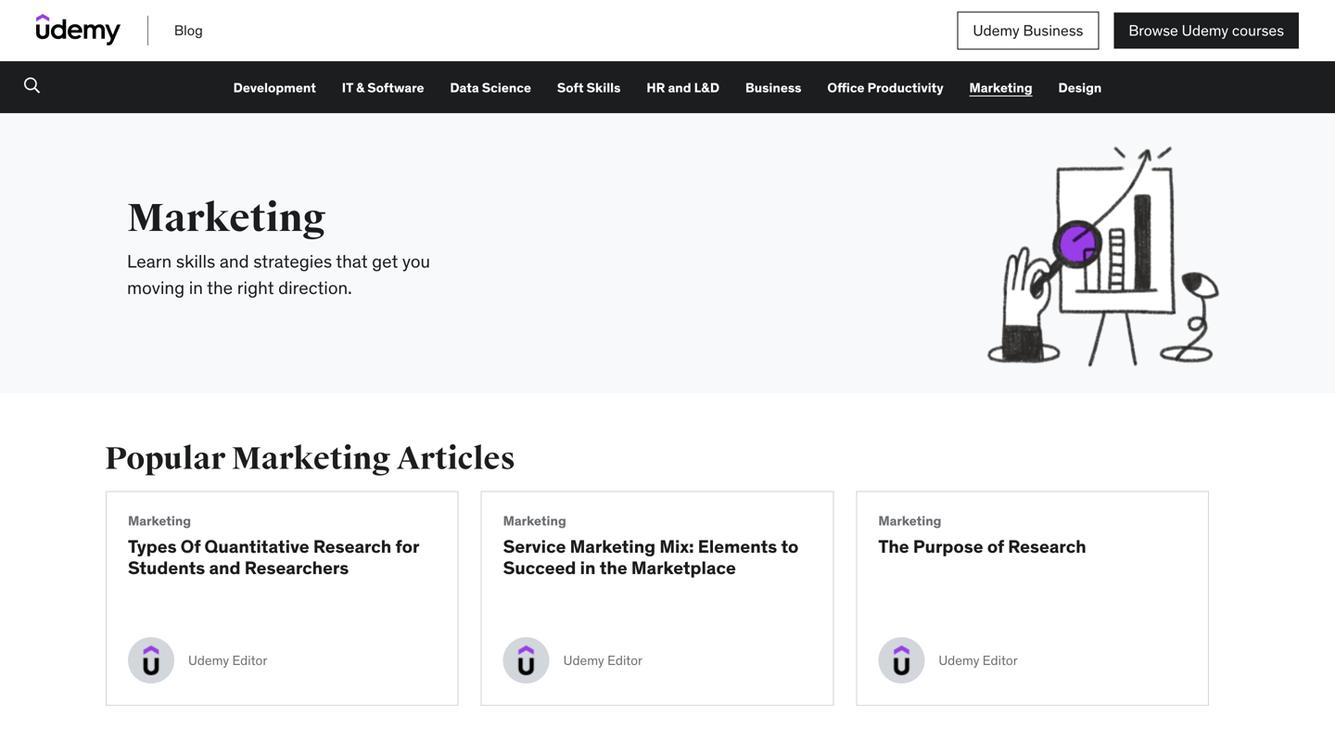 Task type: vqa. For each thing, say whether or not it's contained in the screenshot.
the courses
yes



Task type: locate. For each thing, give the bounding box(es) containing it.
direction.
[[278, 276, 352, 299]]

data science link
[[450, 79, 532, 96]]

marketing for marketing types of quantitative research for students and researchers
[[128, 512, 191, 529]]

the left mix:
[[600, 557, 628, 579]]

courses
[[1233, 21, 1285, 40]]

marketing inside marketing the purpose of research
[[879, 512, 942, 529]]

office productivity link
[[828, 79, 944, 96]]

1 vertical spatial business
[[746, 79, 802, 96]]

1 udemy editor from the left
[[188, 652, 268, 669]]

and
[[668, 79, 692, 96], [220, 250, 249, 272], [209, 557, 241, 579]]

1 horizontal spatial the
[[600, 557, 628, 579]]

editor
[[232, 652, 268, 669], [608, 652, 643, 669], [983, 652, 1018, 669]]

the inside marketing service marketing mix: elements to succeed in the marketplace
[[600, 557, 628, 579]]

udemy
[[973, 21, 1020, 40], [1183, 21, 1229, 40], [188, 652, 229, 669], [564, 652, 605, 669], [939, 652, 980, 669]]

0 vertical spatial and
[[668, 79, 692, 96]]

research left for
[[313, 535, 392, 558]]

marketing types of quantitative research for students and researchers
[[128, 512, 419, 579]]

purpose
[[914, 535, 984, 558]]

1 research from the left
[[313, 535, 392, 558]]

1 horizontal spatial research
[[1009, 535, 1087, 558]]

udemy image
[[36, 11, 120, 48]]

data science
[[450, 79, 532, 96]]

research inside marketing the purpose of research
[[1009, 535, 1087, 558]]

business inside udemy business link
[[1024, 21, 1084, 40]]

office
[[828, 79, 865, 96]]

hr and l&d link
[[647, 79, 720, 96]]

the left right
[[207, 276, 233, 299]]

it & software link
[[342, 79, 424, 96]]

1 horizontal spatial editor
[[608, 652, 643, 669]]

research right the of
[[1009, 535, 1087, 558]]

in right succeed on the left bottom
[[580, 557, 596, 579]]

browse
[[1129, 21, 1179, 40]]

and right "of"
[[209, 557, 241, 579]]

articles
[[397, 440, 516, 478]]

marketing
[[970, 79, 1033, 96], [127, 194, 326, 243], [232, 440, 391, 478], [128, 512, 191, 529], [503, 512, 567, 529], [879, 512, 942, 529], [570, 535, 656, 558]]

and up right
[[220, 250, 249, 272]]

2 udemy editor from the left
[[564, 652, 643, 669]]

service marketing mix: elements to succeed in the marketplace link
[[503, 535, 812, 600]]

1 vertical spatial the
[[600, 557, 628, 579]]

0 horizontal spatial research
[[313, 535, 392, 558]]

marketing the purpose of research
[[879, 512, 1087, 558]]

research for of
[[1009, 535, 1087, 558]]

and inside marketing types of quantitative research for students and researchers
[[209, 557, 241, 579]]

marketing service marketing mix: elements to succeed in the marketplace
[[503, 512, 799, 579]]

l&d
[[695, 79, 720, 96]]

1 horizontal spatial udemy editor
[[564, 652, 643, 669]]

udemy editor for and
[[188, 652, 268, 669]]

0 horizontal spatial udemy editor
[[188, 652, 268, 669]]

right
[[237, 276, 274, 299]]

marketing inside marketing learn skills and strategies that get you moving in the right direction.
[[127, 194, 326, 243]]

research inside marketing types of quantitative research for students and researchers
[[313, 535, 392, 558]]

2 editor from the left
[[608, 652, 643, 669]]

marketing for marketing
[[970, 79, 1033, 96]]

0 horizontal spatial the
[[207, 276, 233, 299]]

succeed
[[503, 557, 577, 579]]

2 research from the left
[[1009, 535, 1087, 558]]

data
[[450, 79, 479, 96]]

2 horizontal spatial editor
[[983, 652, 1018, 669]]

research
[[313, 535, 392, 558], [1009, 535, 1087, 558]]

hr
[[647, 79, 666, 96]]

blog
[[174, 22, 203, 39]]

0 horizontal spatial in
[[189, 276, 203, 299]]

business right l&d on the right top of page
[[746, 79, 802, 96]]

business
[[1024, 21, 1084, 40], [746, 79, 802, 96]]

strategies
[[253, 250, 332, 272]]

marketing inside marketing types of quantitative research for students and researchers
[[128, 512, 191, 529]]

in
[[189, 276, 203, 299], [580, 557, 596, 579]]

2 horizontal spatial udemy editor
[[939, 652, 1018, 669]]

for
[[396, 535, 419, 558]]

1 vertical spatial in
[[580, 557, 596, 579]]

0 vertical spatial business
[[1024, 21, 1084, 40]]

science
[[482, 79, 532, 96]]

1 horizontal spatial in
[[580, 557, 596, 579]]

soft skills link
[[557, 79, 621, 96]]

marketing link
[[970, 79, 1033, 96]]

quantitative
[[205, 535, 310, 558]]

udemy editor
[[188, 652, 268, 669], [564, 652, 643, 669], [939, 652, 1018, 669]]

0 horizontal spatial editor
[[232, 652, 268, 669]]

0 vertical spatial in
[[189, 276, 203, 299]]

1 horizontal spatial business
[[1024, 21, 1084, 40]]

in down skills
[[189, 276, 203, 299]]

udemy editor for in
[[564, 652, 643, 669]]

2 vertical spatial and
[[209, 557, 241, 579]]

business up design
[[1024, 21, 1084, 40]]

development
[[233, 79, 316, 96]]

browse udemy courses
[[1129, 21, 1285, 40]]

elements
[[698, 535, 778, 558]]

researchers
[[245, 557, 349, 579]]

office productivity
[[828, 79, 944, 96]]

the
[[207, 276, 233, 299], [600, 557, 628, 579]]

1 vertical spatial and
[[220, 250, 249, 272]]

and right hr
[[668, 79, 692, 96]]

1 editor from the left
[[232, 652, 268, 669]]

marketing learn skills and strategies that get you moving in the right direction.
[[127, 194, 430, 299]]

blog link
[[174, 22, 203, 39]]

0 vertical spatial the
[[207, 276, 233, 299]]



Task type: describe. For each thing, give the bounding box(es) containing it.
the
[[879, 535, 910, 558]]

hr and l&d
[[647, 79, 720, 96]]

marketplace
[[632, 557, 736, 579]]

3 editor from the left
[[983, 652, 1018, 669]]

editor for researchers
[[232, 652, 268, 669]]

soft skills
[[557, 79, 621, 96]]

get
[[372, 250, 398, 272]]

skills
[[587, 79, 621, 96]]

it
[[342, 79, 353, 96]]

marketing for marketing service marketing mix: elements to succeed in the marketplace
[[503, 512, 567, 529]]

development link
[[233, 79, 316, 96]]

marketing for marketing the purpose of research
[[879, 512, 942, 529]]

design
[[1059, 79, 1102, 96]]

udemy for types of quantitative research for students and researchers
[[188, 652, 229, 669]]

udemy business link
[[958, 12, 1100, 50]]

the purpose of research link
[[879, 535, 1188, 600]]

&
[[356, 79, 365, 96]]

types
[[128, 535, 177, 558]]

productivity
[[868, 79, 944, 96]]

in inside marketing service marketing mix: elements to succeed in the marketplace
[[580, 557, 596, 579]]

3 udemy editor from the left
[[939, 652, 1018, 669]]

soft
[[557, 79, 584, 96]]

business link
[[746, 79, 802, 96]]

editor for the
[[608, 652, 643, 669]]

udemy for service marketing mix: elements to succeed in the marketplace
[[564, 652, 605, 669]]

types of quantitative research for students and researchers link
[[128, 535, 437, 600]]

skills
[[176, 250, 216, 272]]

of
[[988, 535, 1005, 558]]

in inside marketing learn skills and strategies that get you moving in the right direction.
[[189, 276, 203, 299]]

that
[[336, 250, 368, 272]]

research for quantitative
[[313, 535, 392, 558]]

the inside marketing learn skills and strategies that get you moving in the right direction.
[[207, 276, 233, 299]]

service
[[503, 535, 566, 558]]

to
[[782, 535, 799, 558]]

moving
[[127, 276, 185, 299]]

and inside marketing learn skills and strategies that get you moving in the right direction.
[[220, 250, 249, 272]]

students
[[128, 557, 205, 579]]

udemy for the purpose of research
[[939, 652, 980, 669]]

Search text field
[[0, 61, 56, 113]]

you
[[403, 250, 430, 272]]

udemy inside "link"
[[1183, 21, 1229, 40]]

browse udemy courses link
[[1115, 12, 1300, 49]]

popular
[[105, 440, 226, 478]]

software
[[368, 79, 424, 96]]

learn
[[127, 250, 172, 272]]

0 horizontal spatial business
[[746, 79, 802, 96]]

design link
[[1059, 79, 1102, 96]]

mix:
[[660, 535, 694, 558]]

of
[[181, 535, 201, 558]]

search icon image
[[24, 76, 40, 95]]

marketing for marketing learn skills and strategies that get you moving in the right direction.
[[127, 194, 326, 243]]

popular marketing articles
[[105, 440, 516, 478]]

udemy business
[[973, 21, 1084, 40]]

it & software
[[342, 79, 424, 96]]



